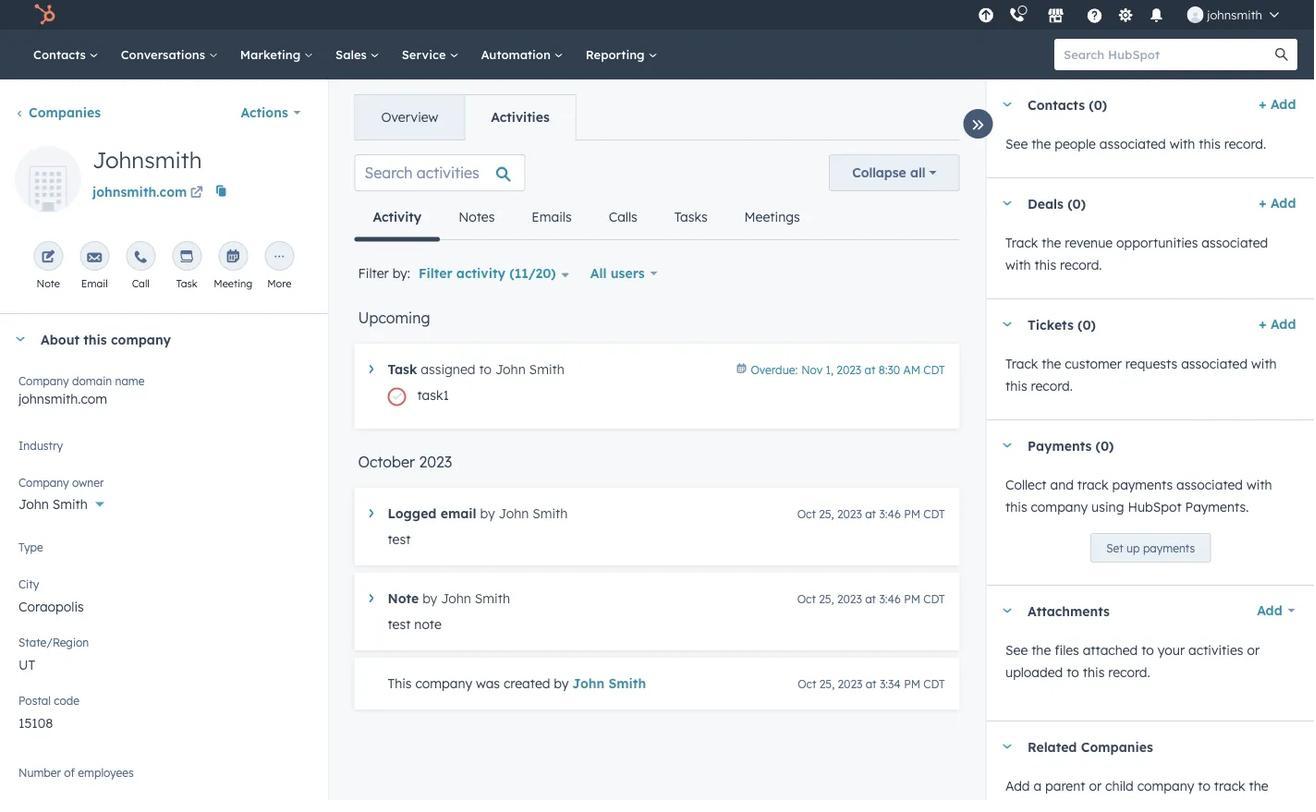 Task type: describe. For each thing, give the bounding box(es) containing it.
related companies button
[[987, 722, 1296, 772]]

johnsmith
[[92, 146, 202, 174]]

conversations
[[121, 47, 209, 62]]

25, for smith
[[819, 507, 835, 521]]

calling icon button
[[1002, 3, 1033, 27]]

add for track the customer requests associated with this record.
[[1271, 316, 1296, 332]]

about this company button
[[0, 314, 309, 364]]

tasks
[[675, 209, 708, 225]]

2023 for logged email by john smith
[[838, 507, 863, 521]]

search button
[[1267, 39, 1298, 70]]

test for test
[[388, 532, 411, 548]]

1 vertical spatial oct
[[798, 592, 816, 606]]

to inside add a parent or child company to track the
[[1198, 779, 1211, 795]]

created
[[504, 676, 551, 692]]

+ add for track the customer requests associated with this record.
[[1259, 316, 1296, 332]]

2023 for this company was created by john smith
[[838, 677, 863, 691]]

smith inside popup button
[[52, 497, 88, 513]]

see the files attached to your activities or uploaded to this record.
[[1006, 643, 1260, 681]]

requests
[[1126, 356, 1178, 372]]

call
[[132, 277, 150, 290]]

associated down contacts (0) dropdown button at the right top
[[1100, 136, 1166, 152]]

1 vertical spatial payments
[[1143, 541, 1195, 555]]

caret image for contacts (0)
[[1002, 102, 1013, 107]]

0 horizontal spatial companies
[[29, 104, 101, 121]]

City text field
[[18, 588, 309, 625]]

activity
[[457, 265, 506, 282]]

the for files
[[1032, 643, 1051, 659]]

calling icon image
[[1009, 7, 1026, 24]]

this inside track the revenue opportunities associated with this record.
[[1035, 257, 1057, 273]]

this inside collect and track payments associated with this company using hubspot payments.
[[1006, 499, 1027, 516]]

3:34
[[880, 677, 901, 691]]

deals (0) button
[[987, 178, 1252, 228]]

all
[[911, 165, 926, 181]]

notes
[[459, 209, 495, 225]]

contacts (0)
[[1028, 96, 1107, 113]]

oct for by
[[798, 677, 817, 691]]

customer
[[1065, 356, 1122, 372]]

see the people associated with this record.
[[1006, 136, 1267, 152]]

record. inside see the files attached to your activities or uploaded to this record.
[[1108, 665, 1151, 681]]

meeting
[[214, 277, 253, 290]]

set up payments
[[1107, 541, 1195, 555]]

track for track the customer requests associated with this record.
[[1006, 356, 1038, 372]]

test for test note
[[388, 617, 411, 633]]

filter activity (11/20)
[[419, 265, 556, 282]]

notifications button
[[1141, 0, 1173, 30]]

settings image
[[1118, 8, 1134, 25]]

the for people
[[1032, 136, 1051, 152]]

hubspot link
[[22, 4, 69, 26]]

with for track the revenue opportunities associated with this record.
[[1006, 257, 1031, 273]]

all
[[591, 265, 607, 282]]

caret image left note by john smith
[[369, 595, 374, 603]]

State/Region text field
[[18, 646, 309, 683]]

using
[[1092, 499, 1124, 516]]

see for see the people associated with this record.
[[1006, 136, 1028, 152]]

reporting link
[[575, 30, 669, 80]]

at for note by john smith
[[866, 592, 877, 606]]

to left your
[[1142, 643, 1154, 659]]

sales link
[[325, 30, 391, 80]]

johnsmith menu
[[973, 0, 1293, 30]]

note image
[[41, 251, 56, 265]]

email
[[81, 277, 108, 290]]

overdue:
[[751, 363, 798, 377]]

johnsmith.com inside johnsmith.com link
[[92, 184, 187, 200]]

track for track the revenue opportunities associated with this record.
[[1006, 235, 1038, 251]]

october
[[358, 453, 415, 472]]

task for task
[[176, 277, 198, 290]]

+ add button for see the people associated with this record.
[[1259, 93, 1296, 116]]

related
[[1028, 739, 1077, 755]]

tasks button
[[656, 195, 726, 239]]

the for revenue
[[1042, 235, 1061, 251]]

logged
[[388, 506, 437, 522]]

note for note
[[37, 277, 60, 290]]

caret image for attachments
[[1002, 609, 1013, 614]]

johnsmith.com link
[[92, 178, 206, 205]]

3:46 for note by john smith
[[880, 592, 901, 606]]

at for this company was created by john smith
[[866, 677, 877, 691]]

actions
[[241, 104, 288, 121]]

contacts for contacts
[[33, 47, 89, 62]]

johnsmith
[[1208, 7, 1263, 22]]

all users
[[591, 265, 645, 282]]

2 25, from the top
[[819, 592, 835, 606]]

sales
[[336, 47, 370, 62]]

associated for requests
[[1181, 356, 1248, 372]]

john right the assigned
[[496, 362, 526, 378]]

(0) for deals (0)
[[1068, 195, 1086, 212]]

+ for see the people associated with this record.
[[1259, 96, 1267, 112]]

+ for track the revenue opportunities associated with this record.
[[1259, 195, 1267, 211]]

Postal code text field
[[18, 705, 309, 742]]

nov
[[802, 363, 823, 377]]

marketing link
[[229, 30, 325, 80]]

parent
[[1045, 779, 1086, 795]]

(0) for tickets (0)
[[1078, 316, 1096, 333]]

company inside add a parent or child company to track the
[[1138, 779, 1195, 795]]

filter by:
[[358, 265, 411, 282]]

or inside see the files attached to your activities or uploaded to this record.
[[1247, 643, 1260, 659]]

set up payments link
[[1091, 534, 1211, 563]]

Number of employees text field
[[18, 763, 309, 792]]

email
[[441, 506, 477, 522]]

companies inside dropdown button
[[1081, 739, 1153, 755]]

activities button
[[464, 95, 576, 140]]

john inside popup button
[[18, 497, 49, 513]]

call image
[[133, 251, 148, 265]]

0 horizontal spatial by
[[423, 591, 438, 607]]

hubspot
[[1128, 499, 1182, 516]]

note for note by john smith
[[388, 591, 419, 607]]

logged email by john smith
[[388, 506, 568, 522]]

and
[[1050, 477, 1074, 493]]

2 pm from the top
[[904, 592, 921, 606]]

+ for track the customer requests associated with this record.
[[1259, 316, 1267, 332]]

meetings
[[745, 209, 800, 225]]

task assigned to john smith
[[388, 362, 565, 378]]

calls button
[[591, 195, 656, 239]]

payments (0)
[[1028, 438, 1114, 454]]

service
[[402, 47, 450, 62]]

postal code
[[18, 694, 80, 708]]

(0) for contacts (0)
[[1089, 96, 1107, 113]]

Search activities search field
[[355, 154, 526, 191]]

notes button
[[440, 195, 514, 239]]

settings link
[[1115, 5, 1138, 25]]

filter for filter by:
[[358, 265, 389, 282]]

john right the email
[[499, 506, 529, 522]]

collapse
[[853, 165, 907, 181]]

emails button
[[514, 195, 591, 239]]

track inside add a parent or child company to track the
[[1214, 779, 1246, 795]]

payments inside collect and track payments associated with this company using hubspot payments.
[[1112, 477, 1173, 493]]

automation link
[[470, 30, 575, 80]]

attachments
[[1028, 603, 1110, 619]]

your
[[1158, 643, 1185, 659]]

caret image for deals (0)
[[1002, 201, 1013, 206]]

deals (0)
[[1028, 195, 1086, 212]]

help button
[[1079, 0, 1111, 30]]

johnsmith.com inside company domain name johnsmith.com
[[18, 391, 107, 407]]

activities
[[1189, 643, 1244, 659]]

emails
[[532, 209, 572, 225]]

deals
[[1028, 195, 1064, 212]]

cdt for this company was created by john smith
[[924, 677, 945, 691]]

collect
[[1006, 477, 1047, 493]]

contacts for contacts (0)
[[1028, 96, 1085, 113]]

am
[[904, 363, 921, 377]]

2 link opens in a new window image from the top
[[190, 187, 203, 200]]

john right created at the bottom of page
[[573, 676, 605, 692]]

note
[[415, 617, 442, 633]]

meetings button
[[726, 195, 819, 239]]

search image
[[1276, 48, 1289, 61]]

more image
[[272, 251, 287, 265]]

revenue
[[1065, 235, 1113, 251]]

company for company owner
[[18, 476, 69, 490]]

company left was
[[416, 676, 473, 692]]

john smith button
[[18, 486, 309, 517]]

with for track the customer requests associated with this record.
[[1252, 356, 1277, 372]]

collapse all button
[[830, 154, 960, 191]]

industry
[[18, 439, 63, 453]]

october 2023
[[358, 453, 452, 472]]

company inside dropdown button
[[111, 331, 171, 347]]

john up note
[[441, 591, 472, 607]]

opportunities
[[1117, 235, 1198, 251]]

to right the assigned
[[479, 362, 492, 378]]

service link
[[391, 30, 470, 80]]

this company was created by john smith
[[388, 676, 646, 692]]

oct for smith
[[798, 507, 816, 521]]

company for company domain name johnsmith.com
[[18, 374, 69, 388]]

add button
[[1245, 593, 1296, 630]]

with for collect and track payments associated with this company using hubspot payments.
[[1247, 477, 1273, 493]]



Task type: vqa. For each thing, say whether or not it's contained in the screenshot.


Task type: locate. For each thing, give the bounding box(es) containing it.
0 vertical spatial track
[[1078, 477, 1109, 493]]

1 vertical spatial see
[[1006, 643, 1028, 659]]

associated
[[1100, 136, 1166, 152], [1202, 235, 1268, 251], [1181, 356, 1248, 372], [1177, 477, 1243, 493]]

0 vertical spatial + add
[[1259, 96, 1296, 112]]

1 vertical spatial 3:46
[[880, 592, 901, 606]]

track the revenue opportunities associated with this record.
[[1006, 235, 1268, 273]]

1 horizontal spatial filter
[[419, 265, 453, 282]]

task down task image
[[176, 277, 198, 290]]

3 25, from the top
[[820, 677, 835, 691]]

companies
[[29, 104, 101, 121], [1081, 739, 1153, 755]]

task for task assigned to john smith
[[388, 362, 417, 378]]

contacts inside contacts (0) dropdown button
[[1028, 96, 1085, 113]]

1 vertical spatial johnsmith.com
[[18, 391, 107, 407]]

caret image
[[1002, 102, 1013, 107], [15, 337, 26, 342], [369, 595, 374, 603], [1002, 745, 1013, 749]]

overview
[[381, 109, 439, 125]]

companies down contacts link on the top left of page
[[29, 104, 101, 121]]

johnsmith.com down johnsmith
[[92, 184, 187, 200]]

2 + add from the top
[[1259, 195, 1296, 211]]

see up uploaded
[[1006, 643, 1028, 659]]

upgrade link
[[975, 5, 998, 25]]

1 vertical spatial +
[[1259, 195, 1267, 211]]

caret image inside deals (0) dropdown button
[[1002, 201, 1013, 206]]

by
[[480, 506, 495, 522], [423, 591, 438, 607], [554, 676, 569, 692]]

1 vertical spatial company
[[18, 476, 69, 490]]

tickets
[[1028, 316, 1074, 333]]

navigation up search activities search box
[[355, 94, 577, 141]]

0 vertical spatial payments
[[1112, 477, 1173, 493]]

1 pm from the top
[[904, 507, 921, 521]]

(0) up people
[[1089, 96, 1107, 113]]

2 vertical spatial oct
[[798, 677, 817, 691]]

navigation containing overview
[[355, 94, 577, 141]]

3 cdt from the top
[[924, 592, 945, 606]]

collect and track payments associated with this company using hubspot payments.
[[1006, 477, 1273, 516]]

2 filter from the left
[[419, 265, 453, 282]]

child
[[1105, 779, 1134, 795]]

0 horizontal spatial filter
[[358, 265, 389, 282]]

by:
[[393, 265, 411, 282]]

track inside track the customer requests associated with this record.
[[1006, 356, 1038, 372]]

caret image inside payments (0) dropdown button
[[1002, 443, 1013, 448]]

payments (0) button
[[987, 421, 1289, 471]]

associated for payments
[[1177, 477, 1243, 493]]

the inside track the revenue opportunities associated with this record.
[[1042, 235, 1061, 251]]

cdt for note by john smith
[[924, 592, 945, 606]]

caret image left tickets
[[1002, 322, 1013, 327]]

contacts inside contacts link
[[33, 47, 89, 62]]

0 vertical spatial 25,
[[819, 507, 835, 521]]

0 horizontal spatial task
[[176, 277, 198, 290]]

record.
[[1225, 136, 1267, 152], [1060, 257, 1102, 273], [1031, 378, 1073, 394], [1108, 665, 1151, 681]]

1 horizontal spatial track
[[1214, 779, 1246, 795]]

associated right opportunities
[[1202, 235, 1268, 251]]

0 vertical spatial test
[[388, 532, 411, 548]]

by right created at the bottom of page
[[554, 676, 569, 692]]

hubspot image
[[33, 4, 55, 26]]

navigation up all
[[355, 195, 819, 242]]

add a parent or child company to track the
[[1006, 779, 1269, 801]]

1 vertical spatial or
[[1089, 779, 1102, 795]]

notifications image
[[1149, 8, 1165, 25]]

note down note image
[[37, 277, 60, 290]]

john smith button
[[573, 673, 646, 695]]

1 track from the top
[[1006, 235, 1038, 251]]

upgrade image
[[978, 8, 995, 25]]

1 vertical spatial contacts
[[1028, 96, 1085, 113]]

associated inside collect and track payments associated with this company using hubspot payments.
[[1177, 477, 1243, 493]]

upcoming
[[358, 309, 430, 327]]

caret image down upcoming on the left top
[[369, 365, 374, 374]]

1 navigation from the top
[[355, 94, 577, 141]]

this inside see the files attached to your activities or uploaded to this record.
[[1083, 665, 1105, 681]]

see for see the files attached to your activities or uploaded to this record.
[[1006, 643, 1028, 659]]

1 vertical spatial note
[[388, 591, 419, 607]]

1 vertical spatial navigation
[[355, 195, 819, 242]]

0 horizontal spatial note
[[37, 277, 60, 290]]

users
[[611, 265, 645, 282]]

2 company from the top
[[18, 476, 69, 490]]

2 + from the top
[[1259, 195, 1267, 211]]

3 + add button from the top
[[1259, 313, 1296, 336]]

(0) for payments (0)
[[1096, 438, 1114, 454]]

with inside collect and track payments associated with this company using hubspot payments.
[[1247, 477, 1273, 493]]

note up "test note"
[[388, 591, 419, 607]]

0 vertical spatial company
[[18, 374, 69, 388]]

contacts up people
[[1028, 96, 1085, 113]]

caret image inside about this company dropdown button
[[15, 337, 26, 342]]

overview button
[[356, 95, 464, 140]]

2 oct 25, 2023 at 3:46 pm cdt from the top
[[798, 592, 945, 606]]

0 vertical spatial by
[[480, 506, 495, 522]]

payments up hubspot
[[1112, 477, 1173, 493]]

0 horizontal spatial track
[[1078, 477, 1109, 493]]

help image
[[1087, 8, 1103, 25]]

2 horizontal spatial by
[[554, 676, 569, 692]]

people
[[1055, 136, 1096, 152]]

+ add button for track the revenue opportunities associated with this record.
[[1259, 192, 1296, 215]]

was
[[476, 676, 500, 692]]

all users button
[[579, 255, 670, 292]]

1 horizontal spatial or
[[1247, 643, 1260, 659]]

0 horizontal spatial or
[[1089, 779, 1102, 795]]

overdue: nov 1, 2023 at 8:30 am cdt
[[751, 363, 945, 377]]

caret image left 'related'
[[1002, 745, 1013, 749]]

2023 for note by john smith
[[838, 592, 863, 606]]

0 vertical spatial + add button
[[1259, 93, 1296, 116]]

caret image left contacts (0)
[[1002, 102, 1013, 107]]

number of employees
[[18, 766, 134, 780]]

caret image
[[1002, 201, 1013, 206], [1002, 322, 1013, 327], [369, 365, 374, 374], [1002, 443, 1013, 448], [369, 510, 374, 518], [1002, 609, 1013, 614]]

0 vertical spatial or
[[1247, 643, 1260, 659]]

2 vertical spatial by
[[554, 676, 569, 692]]

3 pm from the top
[[904, 677, 921, 691]]

filter left the by:
[[358, 265, 389, 282]]

Search HubSpot search field
[[1055, 39, 1282, 70]]

task1
[[417, 387, 449, 404]]

1 vertical spatial oct 25, 2023 at 3:46 pm cdt
[[798, 592, 945, 606]]

(0) right deals
[[1068, 195, 1086, 212]]

tickets (0) button
[[987, 300, 1252, 350]]

1 3:46 from the top
[[880, 507, 901, 521]]

contacts down hubspot link
[[33, 47, 89, 62]]

oct 25, 2023 at 3:46 pm cdt for note by john smith
[[798, 592, 945, 606]]

record. inside track the customer requests associated with this record.
[[1031, 378, 1073, 394]]

2 + add button from the top
[[1259, 192, 1296, 215]]

this
[[388, 676, 412, 692]]

this inside track the customer requests associated with this record.
[[1006, 378, 1027, 394]]

name
[[115, 374, 145, 388]]

0 vertical spatial johnsmith.com
[[92, 184, 187, 200]]

caret image for related companies
[[1002, 745, 1013, 749]]

the
[[1032, 136, 1051, 152], [1042, 235, 1061, 251], [1042, 356, 1061, 372], [1032, 643, 1051, 659], [1249, 779, 1269, 795]]

company domain name johnsmith.com
[[18, 374, 145, 407]]

see inside see the files attached to your activities or uploaded to this record.
[[1006, 643, 1028, 659]]

company up name
[[111, 331, 171, 347]]

number
[[18, 766, 61, 780]]

3:46 for logged email by john smith
[[880, 507, 901, 521]]

johnsmith.com down 'domain'
[[18, 391, 107, 407]]

(0) right tickets
[[1078, 316, 1096, 333]]

1 link opens in a new window image from the top
[[190, 183, 203, 205]]

1 vertical spatial companies
[[1081, 739, 1153, 755]]

more
[[267, 277, 292, 290]]

with inside track the customer requests associated with this record.
[[1252, 356, 1277, 372]]

associated up the payments.
[[1177, 477, 1243, 493]]

feed
[[340, 140, 975, 732]]

or inside add a parent or child company to track the
[[1089, 779, 1102, 795]]

2 vertical spatial 25,
[[820, 677, 835, 691]]

filter right the by:
[[419, 265, 453, 282]]

associated inside track the customer requests associated with this record.
[[1181, 356, 1248, 372]]

tickets (0)
[[1028, 316, 1096, 333]]

1 + add button from the top
[[1259, 93, 1296, 116]]

oct 25, 2023 at 3:34 pm cdt
[[798, 677, 945, 691]]

company
[[111, 331, 171, 347], [1031, 499, 1088, 516], [416, 676, 473, 692], [1138, 779, 1195, 795]]

navigation containing activity
[[355, 195, 819, 242]]

reporting
[[586, 47, 649, 62]]

navigation
[[355, 94, 577, 141], [355, 195, 819, 242]]

johnsmith button
[[1176, 0, 1291, 30]]

or left child
[[1089, 779, 1102, 795]]

the inside track the customer requests associated with this record.
[[1042, 356, 1061, 372]]

test left note
[[388, 617, 411, 633]]

(0) inside dropdown button
[[1096, 438, 1114, 454]]

contacts link
[[22, 30, 110, 80]]

1 horizontal spatial by
[[480, 506, 495, 522]]

2 vertical spatial + add
[[1259, 316, 1296, 332]]

1 company from the top
[[18, 374, 69, 388]]

attachments button
[[987, 586, 1238, 636]]

with inside track the revenue opportunities associated with this record.
[[1006, 257, 1031, 273]]

task left the assigned
[[388, 362, 417, 378]]

by right the email
[[480, 506, 495, 522]]

track
[[1006, 235, 1038, 251], [1006, 356, 1038, 372]]

2 vertical spatial + add button
[[1259, 313, 1296, 336]]

link opens in a new window image
[[190, 183, 203, 205], [190, 187, 203, 200]]

0 vertical spatial companies
[[29, 104, 101, 121]]

oct 25, 2023 at 3:46 pm cdt for logged email by john smith
[[798, 507, 945, 521]]

meeting image
[[226, 251, 241, 265]]

company inside company domain name johnsmith.com
[[18, 374, 69, 388]]

up
[[1127, 541, 1140, 555]]

or right activities at the bottom of the page
[[1247, 643, 1260, 659]]

0 vertical spatial navigation
[[355, 94, 577, 141]]

about
[[41, 331, 80, 347]]

cdt for logged email by john smith
[[924, 507, 945, 521]]

caret image inside tickets (0) dropdown button
[[1002, 322, 1013, 327]]

oct 25, 2023 at 3:46 pm cdt
[[798, 507, 945, 521], [798, 592, 945, 606]]

1 vertical spatial + add
[[1259, 195, 1296, 211]]

the inside add a parent or child company to track the
[[1249, 779, 1269, 795]]

4 cdt from the top
[[924, 677, 945, 691]]

0 vertical spatial oct
[[798, 507, 816, 521]]

1 horizontal spatial companies
[[1081, 739, 1153, 755]]

1 vertical spatial pm
[[904, 592, 921, 606]]

1 cdt from the top
[[924, 363, 945, 377]]

at for logged email by john smith
[[866, 507, 877, 521]]

activity button
[[355, 195, 440, 242]]

email image
[[87, 251, 102, 265]]

2 cdt from the top
[[924, 507, 945, 521]]

uploaded
[[1006, 665, 1063, 681]]

associated for opportunities
[[1202, 235, 1268, 251]]

+ add for see the people associated with this record.
[[1259, 96, 1296, 112]]

company inside collect and track payments associated with this company using hubspot payments.
[[1031, 499, 1088, 516]]

activity
[[373, 209, 422, 225]]

0 vertical spatial task
[[176, 277, 198, 290]]

2 test from the top
[[388, 617, 411, 633]]

to down related companies dropdown button on the bottom
[[1198, 779, 1211, 795]]

company down about
[[18, 374, 69, 388]]

2 vertical spatial pm
[[904, 677, 921, 691]]

companies up child
[[1081, 739, 1153, 755]]

1 vertical spatial task
[[388, 362, 417, 378]]

caret image left about
[[15, 337, 26, 342]]

marketplaces button
[[1037, 0, 1076, 30]]

1 vertical spatial 25,
[[819, 592, 835, 606]]

pm for smith
[[904, 507, 921, 521]]

marketplaces image
[[1048, 8, 1065, 25]]

25,
[[819, 507, 835, 521], [819, 592, 835, 606], [820, 677, 835, 691]]

1 horizontal spatial note
[[388, 591, 419, 607]]

1 vertical spatial test
[[388, 617, 411, 633]]

add inside add a parent or child company to track the
[[1006, 779, 1030, 795]]

type
[[18, 540, 43, 554]]

contacts (0) button
[[987, 80, 1252, 129]]

caret image left attachments
[[1002, 609, 1013, 614]]

1 vertical spatial track
[[1006, 356, 1038, 372]]

to down files
[[1067, 665, 1079, 681]]

task image
[[180, 251, 194, 265]]

john smith image
[[1188, 6, 1204, 23]]

calls
[[609, 209, 638, 225]]

0 vertical spatial see
[[1006, 136, 1028, 152]]

note inside feed
[[388, 591, 419, 607]]

see left people
[[1006, 136, 1028, 152]]

caret image for payments (0)
[[1002, 443, 1013, 448]]

caret image inside attachments dropdown button
[[1002, 609, 1013, 614]]

caret image left deals
[[1002, 201, 1013, 206]]

caret image for tickets (0)
[[1002, 322, 1013, 327]]

test down "logged" on the bottom left of page
[[388, 532, 411, 548]]

john
[[496, 362, 526, 378], [18, 497, 49, 513], [499, 506, 529, 522], [441, 591, 472, 607], [573, 676, 605, 692]]

0 vertical spatial note
[[37, 277, 60, 290]]

+ add for track the revenue opportunities associated with this record.
[[1259, 195, 1296, 211]]

track the customer requests associated with this record.
[[1006, 356, 1277, 394]]

collapse all
[[853, 165, 926, 181]]

the inside see the files attached to your activities or uploaded to this record.
[[1032, 643, 1051, 659]]

track down deals
[[1006, 235, 1038, 251]]

0 vertical spatial track
[[1006, 235, 1038, 251]]

files
[[1055, 643, 1079, 659]]

25, for by
[[820, 677, 835, 691]]

1 + add from the top
[[1259, 96, 1296, 112]]

3 + add from the top
[[1259, 316, 1296, 332]]

0 vertical spatial pm
[[904, 507, 921, 521]]

1 oct 25, 2023 at 3:46 pm cdt from the top
[[798, 507, 945, 521]]

add for see the people associated with this record.
[[1271, 96, 1296, 112]]

caret image up collect
[[1002, 443, 1013, 448]]

assigned
[[421, 362, 476, 378]]

1 see from the top
[[1006, 136, 1028, 152]]

city
[[18, 577, 39, 591]]

1 horizontal spatial task
[[388, 362, 417, 378]]

caret image left "logged" on the bottom left of page
[[369, 510, 374, 518]]

this inside dropdown button
[[84, 331, 107, 347]]

+ add button for track the customer requests associated with this record.
[[1259, 313, 1296, 336]]

code
[[54, 694, 80, 708]]

company right child
[[1138, 779, 1195, 795]]

note by john smith
[[388, 591, 510, 607]]

payments right up
[[1143, 541, 1195, 555]]

add inside popup button
[[1257, 603, 1283, 619]]

1 test from the top
[[388, 532, 411, 548]]

3 + from the top
[[1259, 316, 1267, 332]]

feed containing upcoming
[[340, 140, 975, 732]]

payments
[[1112, 477, 1173, 493], [1143, 541, 1195, 555]]

caret image inside contacts (0) dropdown button
[[1002, 102, 1013, 107]]

owner
[[72, 476, 104, 490]]

3:46
[[880, 507, 901, 521], [880, 592, 901, 606]]

company up john smith
[[18, 476, 69, 490]]

track down tickets
[[1006, 356, 1038, 372]]

1 vertical spatial + add button
[[1259, 192, 1296, 215]]

automation
[[481, 47, 555, 62]]

filter for filter activity (11/20)
[[419, 265, 453, 282]]

2 navigation from the top
[[355, 195, 819, 242]]

(11/20)
[[510, 265, 556, 282]]

1 25, from the top
[[819, 507, 835, 521]]

add for track the revenue opportunities associated with this record.
[[1271, 195, 1296, 211]]

state/region
[[18, 636, 89, 650]]

2023
[[837, 363, 862, 377], [419, 453, 452, 472], [838, 507, 863, 521], [838, 592, 863, 606], [838, 677, 863, 691]]

(0)
[[1089, 96, 1107, 113], [1068, 195, 1086, 212], [1078, 316, 1096, 333], [1096, 438, 1114, 454]]

company down and
[[1031, 499, 1088, 516]]

1 filter from the left
[[358, 265, 389, 282]]

track inside collect and track payments associated with this company using hubspot payments.
[[1078, 477, 1109, 493]]

domain
[[72, 374, 112, 388]]

1 + from the top
[[1259, 96, 1267, 112]]

1 vertical spatial by
[[423, 591, 438, 607]]

associated inside track the revenue opportunities associated with this record.
[[1202, 235, 1268, 251]]

0 horizontal spatial contacts
[[33, 47, 89, 62]]

2 3:46 from the top
[[880, 592, 901, 606]]

caret image for about this company
[[15, 337, 26, 342]]

track
[[1078, 477, 1109, 493], [1214, 779, 1246, 795]]

pm for by
[[904, 677, 921, 691]]

of
[[64, 766, 75, 780]]

1 horizontal spatial contacts
[[1028, 96, 1085, 113]]

john down company owner in the left bottom of the page
[[18, 497, 49, 513]]

associated right requests
[[1181, 356, 1248, 372]]

track inside track the revenue opportunities associated with this record.
[[1006, 235, 1038, 251]]

caret image inside related companies dropdown button
[[1002, 745, 1013, 749]]

2 see from the top
[[1006, 643, 1028, 659]]

(0) right payments at the bottom right of the page
[[1096, 438, 1114, 454]]

1 vertical spatial track
[[1214, 779, 1246, 795]]

by up note
[[423, 591, 438, 607]]

the for customer
[[1042, 356, 1061, 372]]

0 vertical spatial oct 25, 2023 at 3:46 pm cdt
[[798, 507, 945, 521]]

0 vertical spatial +
[[1259, 96, 1267, 112]]

0 vertical spatial contacts
[[33, 47, 89, 62]]

0 vertical spatial 3:46
[[880, 507, 901, 521]]

2 track from the top
[[1006, 356, 1038, 372]]

2 vertical spatial +
[[1259, 316, 1267, 332]]

record. inside track the revenue opportunities associated with this record.
[[1060, 257, 1102, 273]]



